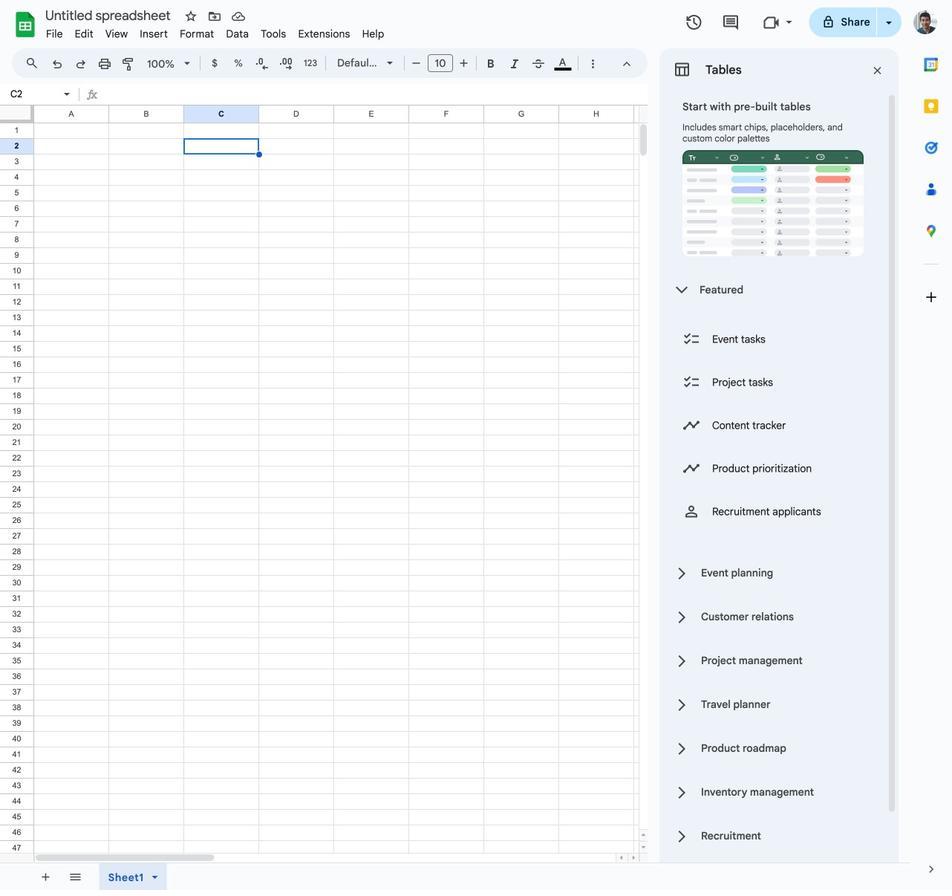 Task type: describe. For each thing, give the bounding box(es) containing it.
menu bar banner
[[0, 0, 953, 890]]

5 menu item from the left
[[174, 25, 220, 43]]

tab list inside menu bar banner
[[911, 44, 953, 849]]

6 menu item from the left
[[220, 25, 255, 43]]

name box (⌘ + j) element
[[4, 85, 74, 103]]

3 24 image from the top
[[683, 460, 701, 478]]

text color image
[[555, 53, 572, 71]]

add sheet image
[[38, 870, 52, 883]]

menu bar inside menu bar banner
[[40, 19, 391, 44]]

1 toolbar from the left
[[30, 864, 93, 890]]

container image
[[673, 61, 691, 78]]

quick sharing actions image
[[887, 22, 893, 45]]

paint format image
[[121, 56, 136, 71]]

sheets home image
[[12, 11, 39, 38]]

Font size field
[[428, 54, 459, 73]]

strikethrough (⌘+shift+x) image
[[531, 56, 546, 71]]

redo (⌘y) image
[[74, 56, 88, 71]]

tables section
[[660, 48, 899, 890]]

8 menu item from the left
[[292, 25, 356, 43]]

close image
[[871, 64, 885, 77]]

none text field inside name box (⌘ + j) element
[[6, 87, 61, 101]]

Zoom text field
[[143, 54, 179, 74]]

all sheets image
[[63, 865, 87, 889]]

9 menu item from the left
[[356, 25, 391, 43]]

last edit was 2 minutes ago image
[[686, 13, 703, 31]]

Star checkbox
[[181, 6, 201, 27]]

italic (⌘i) image
[[508, 56, 522, 71]]

increase decimal places image
[[279, 56, 294, 71]]

document status: saved to drive. image
[[231, 9, 246, 24]]

Font size text field
[[429, 54, 453, 72]]

2 menu item from the left
[[69, 25, 100, 43]]



Task type: vqa. For each thing, say whether or not it's contained in the screenshot.
Spectral
no



Task type: locate. For each thing, give the bounding box(es) containing it.
4 menu item from the left
[[134, 25, 174, 43]]

menu item up main toolbar
[[292, 25, 356, 43]]

0 horizontal spatial toolbar
[[30, 864, 93, 890]]

Rename text field
[[40, 6, 179, 24]]

2 vertical spatial 24 image
[[683, 460, 701, 478]]

Menus field
[[19, 53, 51, 74]]

increase font size (⌘+shift+period) image
[[457, 56, 472, 71]]

1 24 image from the top
[[683, 330, 701, 348]]

2 horizontal spatial toolbar
[[182, 864, 185, 890]]

tab list
[[911, 44, 953, 849]]

menu item up zoom text field
[[134, 25, 174, 43]]

menu bar
[[40, 19, 391, 44]]

1 menu item from the left
[[40, 25, 69, 43]]

Zoom field
[[141, 53, 197, 75]]

more image
[[586, 56, 601, 71]]

24 image
[[683, 330, 701, 348], [683, 373, 701, 391], [683, 460, 701, 478]]

tab inside tables section
[[661, 858, 887, 890]]

menu item down "rename" text box
[[100, 25, 134, 43]]

3 menu item from the left
[[100, 25, 134, 43]]

application
[[0, 0, 953, 890]]

None field
[[104, 85, 648, 105]]

1 vertical spatial 24 image
[[683, 503, 701, 521]]

tab
[[661, 858, 887, 890]]

tables promo image image
[[683, 150, 864, 256]]

star image
[[184, 9, 198, 24]]

1 horizontal spatial toolbar
[[94, 864, 179, 890]]

font list. default (arial) selected. option
[[337, 53, 378, 74]]

menu item down star image
[[174, 25, 220, 43]]

2 24 image from the top
[[683, 373, 701, 391]]

2 toolbar from the left
[[94, 864, 179, 890]]

0 vertical spatial 24 image
[[683, 417, 701, 434]]

1 24 image from the top
[[683, 417, 701, 434]]

share. private to only me. image
[[822, 15, 836, 29]]

menu item up the redo (⌘y) image
[[69, 25, 100, 43]]

print (⌘p) image
[[97, 56, 112, 71]]

main toolbar
[[44, 52, 605, 77]]

None text field
[[6, 87, 61, 101]]

show all comments image
[[722, 14, 740, 32]]

2 24 image from the top
[[683, 503, 701, 521]]

hide the menus (ctrl+shift+f) image
[[620, 56, 635, 71]]

toolbar
[[30, 864, 93, 890], [94, 864, 179, 890], [182, 864, 185, 890]]

move image
[[207, 9, 222, 24]]

7 menu item from the left
[[255, 25, 292, 43]]

decrease decimal places image
[[255, 56, 270, 71]]

24 image
[[683, 417, 701, 434], [683, 503, 701, 521]]

0 vertical spatial 24 image
[[683, 330, 701, 348]]

menu item up undo (⌘z) icon
[[40, 25, 69, 43]]

decrease font size (⌘+shift+comma) image
[[409, 56, 424, 71]]

menu item
[[40, 25, 69, 43], [69, 25, 100, 43], [100, 25, 134, 43], [134, 25, 174, 43], [174, 25, 220, 43], [220, 25, 255, 43], [255, 25, 292, 43], [292, 25, 356, 43], [356, 25, 391, 43]]

bold (⌘b) image
[[484, 56, 499, 71]]

menu item down "document status: saved to drive." icon
[[220, 25, 255, 43]]

3 toolbar from the left
[[182, 864, 185, 890]]

menu item up decrease decimal places image
[[255, 25, 292, 43]]

1 vertical spatial 24 image
[[683, 373, 701, 391]]

undo (⌘z) image
[[50, 56, 65, 71]]

menu item up "font list. default (arial) selected." option at top
[[356, 25, 391, 43]]



